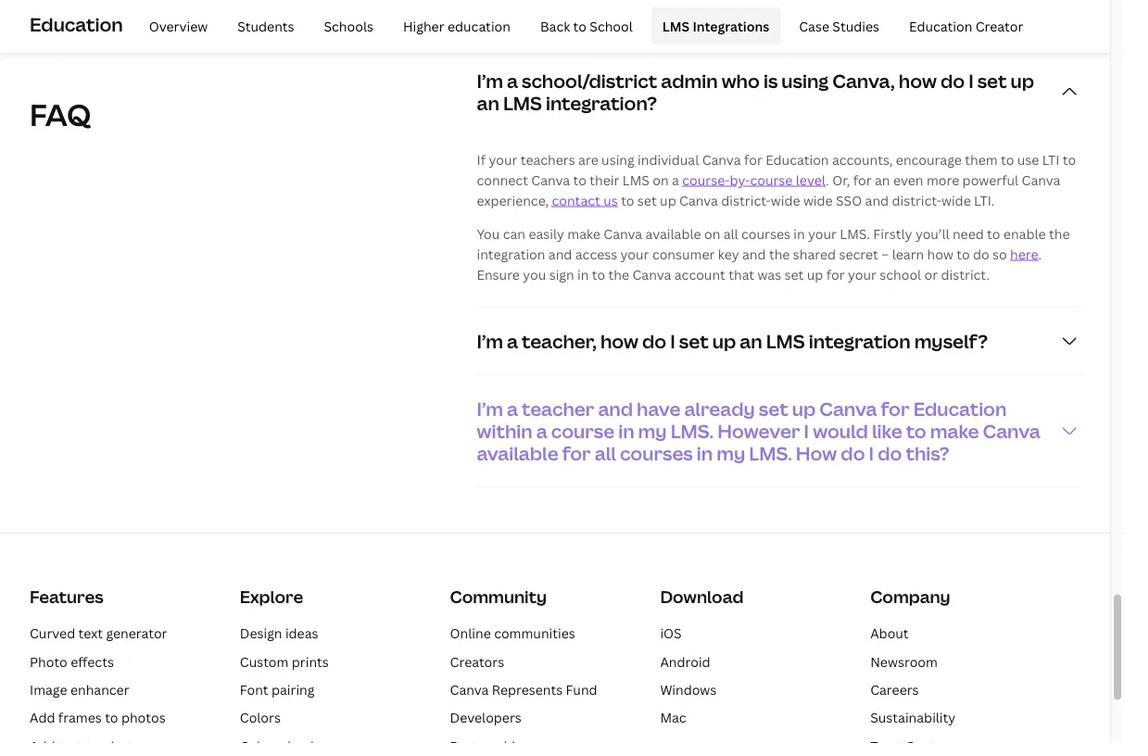Task type: locate. For each thing, give the bounding box(es) containing it.
lms down google on the top right of page
[[663, 17, 690, 35]]

. inside . ensure you sign in to the canva account that was set up for your school or district.
[[1039, 245, 1042, 263]]

in up shared
[[794, 225, 805, 242]]

use
[[1017, 151, 1039, 168]]

canva down 'lti'
[[1022, 171, 1061, 189]]

i right would
[[869, 440, 874, 466]]

. left the or,
[[826, 171, 829, 189]]

using
[[782, 68, 829, 93], [602, 151, 635, 168]]

0 horizontal spatial available
[[477, 440, 559, 466]]

1 horizontal spatial using
[[782, 68, 829, 93]]

1 horizontal spatial course
[[750, 171, 793, 189]]

set down "account"
[[679, 328, 709, 354]]

courses up . ensure you sign in to the canva account that was set up for your school or district. at top
[[742, 225, 791, 242]]

make
[[568, 225, 601, 242], [930, 418, 979, 444]]

0 horizontal spatial on
[[653, 171, 669, 189]]

i down the education creator link at the top right of the page
[[969, 68, 974, 93]]

i'm down education on the top of the page
[[477, 68, 503, 93]]

your down secret
[[848, 266, 877, 283]]

education up this? at the right bottom of page
[[914, 396, 1007, 421]]

0 horizontal spatial the
[[609, 266, 629, 283]]

your up connect on the top of page
[[489, 151, 518, 168]]

set right was
[[785, 266, 804, 283]]

set down creator
[[978, 68, 1007, 93]]

0 vertical spatial an
[[477, 90, 499, 115]]

1 horizontal spatial make
[[930, 418, 979, 444]]

in
[[794, 225, 805, 242], [578, 266, 589, 283], [618, 418, 634, 444], [697, 440, 713, 466]]

consumer
[[652, 245, 715, 263]]

company
[[871, 586, 951, 609]]

and inside i'm a teacher and have already set up canva for education within a course in my lms. however i would like to make canva available for all courses in my lms. how do i do this?
[[598, 396, 633, 421]]

i'm down ensure
[[477, 328, 503, 354]]

1 horizontal spatial .
[[1039, 245, 1042, 263]]

1 horizontal spatial on
[[704, 225, 720, 242]]

teacher,
[[522, 328, 597, 354]]

to down access
[[592, 266, 605, 283]]

integrate up soon
[[560, 0, 617, 2]]

1 vertical spatial .
[[1039, 245, 1042, 263]]

0 vertical spatial available
[[646, 225, 701, 242]]

lms up teachers
[[503, 90, 542, 115]]

if
[[477, 151, 486, 168]]

. inside . or, for an even more powerful canva experience,
[[826, 171, 829, 189]]

all inside you can easily make canva available on all courses in your lms. firstly you'll need to enable the integration and access your consumer key and the shared secret – learn how to do so
[[724, 225, 738, 242]]

1 horizontal spatial the
[[769, 245, 790, 263]]

an up the "if"
[[477, 90, 499, 115]]

a down education on the top of the page
[[507, 68, 518, 93]]

2 as from the left
[[965, 0, 979, 2]]

design ideas link
[[240, 625, 318, 642]]

course-by-course level
[[682, 171, 826, 189]]

in down already
[[697, 440, 713, 466]]

all inside i'm a teacher and have already set up canva for education within a course in my lms. however i would like to make canva available for all courses in my lms. how do i do this?
[[595, 440, 616, 466]]

canva down the consumer
[[633, 266, 671, 283]]

up inside i'm a teacher and have already set up canva for education within a course in my lms. however i would like to make canva available for all courses in my lms. how do i do this?
[[792, 396, 816, 421]]

creators link
[[450, 653, 504, 670]]

an left even
[[875, 171, 890, 189]]

lms down was
[[766, 328, 805, 354]]

1 horizontal spatial as
[[965, 0, 979, 2]]

schools
[[324, 17, 373, 35]]

up
[[1011, 68, 1035, 93], [660, 191, 676, 209], [807, 266, 823, 283], [713, 328, 736, 354], [792, 396, 816, 421]]

custom
[[240, 653, 289, 670]]

back to school
[[540, 17, 633, 35]]

image enhancer
[[30, 681, 129, 699]]

0 horizontal spatial all
[[595, 440, 616, 466]]

1 vertical spatial an
[[875, 171, 890, 189]]

1 vertical spatial all
[[595, 440, 616, 466]]

menu bar
[[130, 7, 1035, 44]]

how
[[899, 68, 937, 93], [927, 245, 954, 263], [601, 328, 639, 354]]

0 vertical spatial all
[[724, 225, 738, 242]]

lti
[[1043, 151, 1060, 168]]

lms. up secret
[[840, 225, 870, 242]]

1 horizontal spatial my
[[717, 440, 745, 466]]

1 vertical spatial how
[[927, 245, 954, 263]]

to left use
[[1001, 151, 1014, 168]]

2 i'm from the top
[[477, 328, 503, 354]]

set right already
[[759, 396, 788, 421]]

i'm inside i'm a school/district admin who is using canva, how do i set up an lms integration?
[[477, 68, 503, 93]]

district- down by-
[[721, 191, 771, 209]]

how inside i'm a school/district admin who is using canva, how do i set up an lms integration?
[[899, 68, 937, 93]]

course up contact us to set up canva district-wide wide sso and district-wide lti. on the top
[[750, 171, 793, 189]]

well
[[937, 0, 962, 2]]

level
[[796, 171, 826, 189]]

0 vertical spatial course
[[750, 171, 793, 189]]

2 vertical spatial how
[[601, 328, 639, 354]]

1 horizontal spatial integration
[[809, 328, 911, 354]]

for up course-by-course level link
[[744, 151, 763, 168]]

who
[[722, 68, 760, 93]]

how
[[796, 440, 837, 466]]

curved text generator
[[30, 625, 167, 642]]

up up already
[[713, 328, 736, 354]]

learn
[[892, 245, 924, 263]]

an down that
[[740, 328, 763, 354]]

canva represents fund link
[[450, 681, 597, 699]]

0 horizontal spatial using
[[602, 151, 635, 168]]

1 horizontal spatial courses
[[742, 225, 791, 242]]

secret
[[839, 245, 879, 263]]

a inside the if your teachers are using individual canva for education accounts, encourage them to use lti to connect canva to their lms on a
[[672, 171, 679, 189]]

have
[[637, 396, 681, 421]]

my left already
[[638, 418, 667, 444]]

canva up access
[[604, 225, 643, 242]]

1 horizontal spatial an
[[740, 328, 763, 354]]

on down individual
[[653, 171, 669, 189]]

2 horizontal spatial an
[[875, 171, 890, 189]]

shared
[[793, 245, 836, 263]]

online
[[450, 625, 491, 642]]

1 as from the left
[[920, 0, 933, 2]]

faq
[[30, 95, 91, 135]]

how down "you'll"
[[927, 245, 954, 263]]

the right enable
[[1049, 225, 1070, 242]]

integrate right soon
[[590, 5, 646, 23]]

education creator
[[909, 17, 1024, 35]]

1 horizontal spatial lms.
[[749, 440, 792, 466]]

make right like
[[930, 418, 979, 444]]

to inside i'm a teacher and have already set up canva for education within a course in my lms. however i would like to make canva available for all courses in my lms. how do i do this?
[[906, 418, 927, 444]]

your
[[489, 151, 518, 168], [808, 225, 837, 242], [621, 245, 649, 263], [848, 266, 877, 283]]

i up have
[[670, 328, 676, 354]]

an inside i'm a teacher, how do i set up an lms integration myself? dropdown button
[[740, 328, 763, 354]]

0 vertical spatial the
[[1049, 225, 1070, 242]]

available inside you can easily make canva available on all courses in your lms. firstly you'll need to enable the integration and access your consumer key and the shared secret – learn how to do so
[[646, 225, 701, 242]]

by-
[[730, 171, 750, 189]]

available
[[646, 225, 701, 242], [477, 440, 559, 466]]

i left would
[[804, 418, 809, 444]]

integration down 'school' in the right top of the page
[[809, 328, 911, 354]]

integration inside dropdown button
[[809, 328, 911, 354]]

course right the within
[[551, 418, 615, 444]]

integration down can
[[477, 245, 545, 263]]

do down the education creator link at the top right of the page
[[941, 68, 965, 93]]

lms right their
[[623, 171, 650, 189]]

how right teacher,
[[601, 328, 639, 354]]

and up sign
[[549, 245, 572, 263]]

for inside . or, for an even more powerful canva experience,
[[853, 171, 872, 189]]

2 horizontal spatial lms.
[[840, 225, 870, 242]]

wide down more
[[942, 191, 971, 209]]

1 horizontal spatial district-
[[892, 191, 942, 209]]

1 vertical spatial integration
[[809, 328, 911, 354]]

d2l,
[[838, 5, 866, 23]]

0 horizontal spatial courses
[[620, 440, 693, 466]]

to right like
[[906, 418, 927, 444]]

as left "well"
[[920, 0, 933, 2]]

a inside dropdown button
[[507, 328, 518, 354]]

0 horizontal spatial with
[[620, 0, 647, 2]]

wide down level
[[804, 191, 833, 209]]

creator
[[976, 17, 1024, 35]]

i'm for i'm a teacher and have already set up canva for education within a course in my lms. however i would like to make canva available for all courses in my lms. how do i do this?
[[477, 396, 503, 421]]

i'm inside dropdown button
[[477, 328, 503, 354]]

1 vertical spatial make
[[930, 418, 979, 444]]

your inside . ensure you sign in to the canva account that was set up for your school or district.
[[848, 266, 877, 283]]

wide down the if your teachers are using individual canva for education accounts, encourage them to use lti to connect canva to their lms on a
[[771, 191, 800, 209]]

1 vertical spatial with
[[650, 5, 677, 23]]

your inside the if your teachers are using individual canva for education accounts, encourage them to use lti to connect canva to their lms on a
[[489, 151, 518, 168]]

within
[[477, 418, 533, 444]]

0 horizontal spatial make
[[568, 225, 601, 242]]

as
[[920, 0, 933, 2], [965, 0, 979, 2]]

2 vertical spatial i'm
[[477, 396, 503, 421]]

lms
[[663, 17, 690, 35], [503, 90, 542, 115], [623, 171, 650, 189], [766, 328, 805, 354]]

1 vertical spatial on
[[704, 225, 720, 242]]

canva,
[[833, 68, 895, 93]]

in right sign
[[578, 266, 589, 283]]

. down enable
[[1039, 245, 1042, 263]]

0 horizontal spatial as
[[920, 0, 933, 2]]

ideas
[[285, 625, 318, 642]]

0 horizontal spatial district-
[[721, 191, 771, 209]]

your right access
[[621, 245, 649, 263]]

school/district
[[522, 68, 657, 93]]

you
[[523, 266, 546, 283]]

0 vertical spatial using
[[782, 68, 829, 93]]

2 vertical spatial the
[[609, 266, 629, 283]]

education up level
[[766, 151, 829, 168]]

district- down even
[[892, 191, 942, 209]]

sign
[[549, 266, 574, 283]]

lms. left how
[[749, 440, 792, 466]]

0 vertical spatial i'm
[[477, 68, 503, 93]]

you can easily make canva available on all courses in your lms. firstly you'll need to enable the integration and access your consumer key and the shared secret – learn how to do so
[[477, 225, 1070, 263]]

set
[[978, 68, 1007, 93], [638, 191, 657, 209], [785, 266, 804, 283], [679, 328, 709, 354], [759, 396, 788, 421]]

0 horizontal spatial .
[[826, 171, 829, 189]]

0 horizontal spatial wide
[[771, 191, 800, 209]]

that
[[729, 266, 755, 283]]

a down individual
[[672, 171, 679, 189]]

available down the teacher
[[477, 440, 559, 466]]

make up access
[[568, 225, 601, 242]]

a right the within
[[536, 418, 547, 444]]

1 horizontal spatial all
[[724, 225, 738, 242]]

do left this? at the right bottom of page
[[878, 440, 902, 466]]

the up was
[[769, 245, 790, 263]]

how inside dropdown button
[[601, 328, 639, 354]]

do left 'so'
[[973, 245, 990, 263]]

1 vertical spatial available
[[477, 440, 559, 466]]

1 horizontal spatial wide
[[804, 191, 833, 209]]

students
[[237, 17, 294, 35]]

canva inside . ensure you sign in to the canva account that was set up for your school or district.
[[633, 266, 671, 283]]

1 vertical spatial integrate
[[590, 5, 646, 23]]

photo effects link
[[30, 653, 114, 670]]

currently
[[499, 0, 557, 2]]

a inside i'm a school/district admin who is using canva, how do i set up an lms integration?
[[507, 68, 518, 93]]

3 i'm from the top
[[477, 396, 503, 421]]

available up the consumer
[[646, 225, 701, 242]]

the down access
[[609, 266, 629, 283]]

courses inside i'm a teacher and have already set up canva for education within a course in my lms. however i would like to make canva available for all courses in my lms. how do i do this?
[[620, 440, 693, 466]]

a left teacher,
[[507, 328, 518, 354]]

0 vertical spatial make
[[568, 225, 601, 242]]

up up how
[[792, 396, 816, 421]]

for down shared
[[827, 266, 845, 283]]

0 horizontal spatial course
[[551, 418, 615, 444]]

0 vertical spatial courses
[[742, 225, 791, 242]]

i inside i'm a school/district admin who is using canva, how do i set up an lms integration?
[[969, 68, 974, 93]]

up inside i'm a school/district admin who is using canva, how do i set up an lms integration?
[[1011, 68, 1035, 93]]

0 vertical spatial integration
[[477, 245, 545, 263]]

admin
[[661, 68, 718, 93]]

as right "well"
[[965, 0, 979, 2]]

for down accounts,
[[853, 171, 872, 189]]

using up their
[[602, 151, 635, 168]]

on inside the if your teachers are using individual canva for education accounts, encourage them to use lti to connect canva to their lms on a
[[653, 171, 669, 189]]

0 vertical spatial integrate
[[560, 0, 617, 2]]

lms. left however
[[671, 418, 714, 444]]

education inside i'm a teacher and have already set up canva for education within a course in my lms. however i would like to make canva available for all courses in my lms. how do i do this?
[[914, 396, 1007, 421]]

1 vertical spatial courses
[[620, 440, 693, 466]]

0 vertical spatial on
[[653, 171, 669, 189]]

1 vertical spatial course
[[551, 418, 615, 444]]

is
[[764, 68, 778, 93]]

moodle,
[[680, 5, 730, 23]]

about link
[[871, 625, 909, 642]]

0 horizontal spatial an
[[477, 90, 499, 115]]

0 horizontal spatial integration
[[477, 245, 545, 263]]

so
[[993, 245, 1007, 263]]

in left have
[[618, 418, 634, 444]]

0 vertical spatial how
[[899, 68, 937, 93]]

canva down teachers
[[531, 171, 570, 189]]

integration?
[[546, 90, 657, 115]]

up down creator
[[1011, 68, 1035, 93]]

individual
[[638, 151, 699, 168]]

1 horizontal spatial available
[[646, 225, 701, 242]]

lti.
[[974, 191, 995, 209]]

i
[[969, 68, 974, 93], [670, 328, 676, 354], [804, 418, 809, 444], [869, 440, 874, 466]]

an
[[477, 90, 499, 115], [875, 171, 890, 189], [740, 328, 763, 354]]

2 horizontal spatial wide
[[942, 191, 971, 209]]

with down google on the top right of page
[[650, 5, 677, 23]]

education inside the if your teachers are using individual canva for education accounts, encourage them to use lti to connect canva to their lms on a
[[766, 151, 829, 168]]

image
[[30, 681, 67, 699]]

i'm inside i'm a teacher and have already set up canva for education within a course in my lms. however i would like to make canva available for all courses in my lms. how do i do this?
[[477, 396, 503, 421]]

2 horizontal spatial the
[[1049, 225, 1070, 242]]

1 vertical spatial using
[[602, 151, 635, 168]]

how inside you can easily make canva available on all courses in your lms. firstly you'll need to enable the integration and access your consumer key and the shared secret – learn how to do so
[[927, 245, 954, 263]]

lms inside dropdown button
[[766, 328, 805, 354]]

to up contact
[[573, 171, 587, 189]]

1 i'm from the top
[[477, 68, 503, 93]]

on up key on the right of the page
[[704, 225, 720, 242]]

i'm left the teacher
[[477, 396, 503, 421]]

my down already
[[717, 440, 745, 466]]

connect
[[477, 171, 528, 189]]

firstly
[[873, 225, 913, 242]]

prints
[[292, 653, 329, 670]]

integrate
[[560, 0, 617, 2], [590, 5, 646, 23]]

online communities
[[450, 625, 575, 642]]

1 vertical spatial i'm
[[477, 328, 503, 354]]

blackboard,
[[733, 5, 808, 23]]

2 vertical spatial an
[[740, 328, 763, 354]]

android
[[660, 653, 711, 670]]

text
[[78, 625, 103, 642]]

to
[[573, 17, 587, 35], [1001, 151, 1014, 168], [1063, 151, 1076, 168], [573, 171, 587, 189], [621, 191, 634, 209], [987, 225, 1001, 242], [957, 245, 970, 263], [592, 266, 605, 283], [906, 418, 927, 444], [105, 709, 118, 727]]

and left have
[[598, 396, 633, 421]]

education
[[448, 17, 511, 35]]

to up 'so'
[[987, 225, 1001, 242]]

set inside . ensure you sign in to the canva account that was set up for your school or district.
[[785, 266, 804, 283]]

a for teacher
[[507, 396, 518, 421]]

0 vertical spatial .
[[826, 171, 829, 189]]

pairing
[[272, 681, 315, 699]]

back to school link
[[529, 7, 644, 44]]

a left the teacher
[[507, 396, 518, 421]]

for inside the if your teachers are using individual canva for education accounts, encourage them to use lti to connect canva to their lms on a
[[744, 151, 763, 168]]

how right canva,
[[899, 68, 937, 93]]

course
[[750, 171, 793, 189], [551, 418, 615, 444]]

canva right this? at the right bottom of page
[[983, 418, 1041, 444]]

encourage
[[896, 151, 962, 168]]

contact us to set up canva district-wide wide sso and district-wide lti.
[[552, 191, 995, 209]]



Task type: describe. For each thing, give the bounding box(es) containing it.
1 wide from the left
[[771, 191, 800, 209]]

integrations
[[693, 17, 770, 35]]

education down "well"
[[909, 17, 973, 35]]

–
[[882, 245, 889, 263]]

for down the teacher
[[562, 440, 591, 466]]

explore
[[240, 586, 303, 609]]

add frames to photos
[[30, 709, 166, 727]]

canva down the course-
[[679, 191, 718, 209]]

i'm for i'm a school/district admin who is using canva, how do i set up an lms integration?
[[477, 68, 503, 93]]

ensure
[[477, 266, 520, 283]]

custom prints
[[240, 653, 329, 670]]

contact
[[552, 191, 600, 209]]

ios
[[660, 625, 682, 642]]

to right 'lti'
[[1063, 151, 1076, 168]]

need
[[953, 225, 984, 242]]

lms inside menu bar
[[663, 17, 690, 35]]

1 district- from the left
[[721, 191, 771, 209]]

i'm a school/district admin who is using canva, how do i set up an lms integration?
[[477, 68, 1035, 115]]

1 vertical spatial the
[[769, 245, 790, 263]]

account
[[675, 266, 726, 283]]

we'll
[[523, 5, 553, 23]]

sso
[[836, 191, 862, 209]]

here link
[[1010, 245, 1039, 263]]

more
[[927, 171, 960, 189]]

sustainability
[[871, 709, 956, 727]]

add
[[30, 709, 55, 727]]

make inside you can easily make canva available on all courses in your lms. firstly you'll need to enable the integration and access your consumer key and the shared secret – learn how to do so
[[568, 225, 601, 242]]

up down individual
[[660, 191, 676, 209]]

font pairing link
[[240, 681, 315, 699]]

a for teacher,
[[507, 328, 518, 354]]

. ensure you sign in to the canva account that was set up for your school or district.
[[477, 245, 1042, 283]]

i'm for i'm a teacher, how do i set up an lms integration myself?
[[477, 328, 503, 354]]

lms inside the if your teachers are using individual canva for education accounts, encourage them to use lti to connect canva to their lms on a
[[623, 171, 650, 189]]

higher education
[[403, 17, 511, 35]]

you'll
[[916, 225, 950, 242]]

them
[[965, 151, 998, 168]]

integration inside you can easily make canva available on all courses in your lms. firstly you'll need to enable the integration and access your consumer key and the shared secret – learn how to do so
[[477, 245, 545, 263]]

if your teachers are using individual canva for education accounts, encourage them to use lti to connect canva to their lms on a
[[477, 151, 1076, 189]]

features
[[30, 586, 103, 609]]

for inside . ensure you sign in to the canva account that was set up for your school or district.
[[827, 266, 845, 283]]

and up the d2l,
[[822, 0, 845, 2]]

accounts,
[[832, 151, 893, 168]]

case studies
[[799, 17, 880, 35]]

up inside . ensure you sign in to the canva account that was set up for your school or district.
[[807, 266, 823, 283]]

represents
[[492, 681, 563, 699]]

0 horizontal spatial lms.
[[671, 418, 714, 444]]

the inside . ensure you sign in to the canva account that was set up for your school or district.
[[609, 266, 629, 283]]

windows
[[660, 681, 717, 699]]

developers
[[450, 709, 522, 727]]

windows link
[[660, 681, 717, 699]]

make inside i'm a teacher and have already set up canva for education within a course in my lms. however i would like to make canva available for all courses in my lms. how do i do this?
[[930, 418, 979, 444]]

lms inside i'm a school/district admin who is using canva, how do i set up an lms integration?
[[503, 90, 542, 115]]

i inside dropdown button
[[670, 328, 676, 354]]

do inside i'm a school/district admin who is using canva, how do i set up an lms integration?
[[941, 68, 965, 93]]

us
[[604, 191, 618, 209]]

custom prints link
[[240, 653, 329, 670]]

3 wide from the left
[[942, 191, 971, 209]]

generator
[[106, 625, 167, 642]]

do inside dropdown button
[[642, 328, 667, 354]]

here
[[1010, 245, 1039, 263]]

photo
[[30, 653, 67, 670]]

online communities link
[[450, 625, 575, 642]]

0 vertical spatial with
[[620, 0, 647, 2]]

to right back
[[573, 17, 587, 35]]

canva up how
[[820, 396, 877, 421]]

students link
[[226, 7, 305, 44]]

1 horizontal spatial with
[[650, 5, 677, 23]]

teachers
[[521, 151, 575, 168]]

available inside i'm a teacher and have already set up canva for education within a course in my lms. however i would like to make canva available for all courses in my lms. how do i do this?
[[477, 440, 559, 466]]

higher
[[403, 17, 444, 35]]

sustainability link
[[871, 709, 956, 727]]

to right us
[[621, 191, 634, 209]]

. for here
[[1039, 245, 1042, 263]]

access
[[575, 245, 618, 263]]

using inside i'm a school/district admin who is using canva, how do i set up an lms integration?
[[782, 68, 829, 93]]

. for course-by-course level
[[826, 171, 829, 189]]

menu bar containing overview
[[130, 7, 1035, 44]]

do right how
[[841, 440, 865, 466]]

course inside i'm a teacher and have already set up canva for education within a course in my lms. however i would like to make canva available for all courses in my lms. how do i do this?
[[551, 418, 615, 444]]

lms integrations
[[663, 17, 770, 35]]

i'm a teacher and have already set up canva for education within a course in my lms. however i would like to make canva available for all courses in my lms. how do i do this?
[[477, 396, 1041, 466]]

overview
[[149, 17, 208, 35]]

on inside you can easily make canva available on all courses in your lms. firstly you'll need to enable the integration and access your consumer key and the shared secret – learn how to do so
[[704, 225, 720, 242]]

course-by-course level link
[[682, 171, 826, 189]]

school
[[880, 266, 921, 283]]

and up that
[[742, 245, 766, 263]]

you
[[477, 225, 500, 242]]

back
[[540, 17, 570, 35]]

canva up the course-
[[702, 151, 741, 168]]

photos
[[121, 709, 166, 727]]

schoology,
[[849, 0, 917, 2]]

classroom,
[[697, 0, 767, 2]]

an inside i'm a school/district admin who is using canva, how do i set up an lms integration?
[[477, 90, 499, 115]]

and left the d2l,
[[811, 5, 835, 23]]

we currently integrate with google classroom, canvas, and schoology, as well as microsoft teams. we'll soon integrate with moodle, blackboard, and d2l, too.
[[477, 0, 1042, 23]]

up inside i'm a teacher, how do i set up an lms integration myself? dropdown button
[[713, 328, 736, 354]]

and right sso
[[865, 191, 889, 209]]

a for school/district
[[507, 68, 518, 93]]

set inside i'm a school/district admin who is using canva, how do i set up an lms integration?
[[978, 68, 1007, 93]]

download
[[660, 586, 744, 609]]

do inside you can easily make canva available on all courses in your lms. firstly you'll need to enable the integration and access your consumer key and the shared secret – learn how to do so
[[973, 245, 990, 263]]

to up the district.
[[957, 245, 970, 263]]

canva down creators link
[[450, 681, 489, 699]]

too.
[[869, 5, 893, 23]]

we
[[477, 0, 496, 2]]

colors
[[240, 709, 281, 727]]

courses inside you can easily make canva available on all courses in your lms. firstly you'll need to enable the integration and access your consumer key and the shared secret – learn how to do so
[[742, 225, 791, 242]]

curved
[[30, 625, 75, 642]]

set inside dropdown button
[[679, 328, 709, 354]]

set right us
[[638, 191, 657, 209]]

2 district- from the left
[[892, 191, 942, 209]]

enhancer
[[70, 681, 129, 699]]

an inside . or, for an even more powerful canva experience,
[[875, 171, 890, 189]]

this?
[[906, 440, 950, 466]]

ios link
[[660, 625, 682, 642]]

your up shared
[[808, 225, 837, 242]]

in inside you can easily make canva available on all courses in your lms. firstly you'll need to enable the integration and access your consumer key and the shared secret – learn how to do so
[[794, 225, 805, 242]]

in inside . ensure you sign in to the canva account that was set up for your school or district.
[[578, 266, 589, 283]]

using inside the if your teachers are using individual canva for education accounts, encourage them to use lti to connect canva to their lms on a
[[602, 151, 635, 168]]

2 wide from the left
[[804, 191, 833, 209]]

careers link
[[871, 681, 919, 699]]

soon
[[556, 5, 587, 23]]

set inside i'm a teacher and have already set up canva for education within a course in my lms. however i would like to make canva available for all courses in my lms. how do i do this?
[[759, 396, 788, 421]]

fund
[[566, 681, 597, 699]]

education up faq
[[30, 11, 123, 36]]

to down the enhancer
[[105, 709, 118, 727]]

contact us link
[[552, 191, 618, 209]]

experience,
[[477, 191, 549, 209]]

to inside . ensure you sign in to the canva account that was set up for your school or district.
[[592, 266, 605, 283]]

for up this? at the right bottom of page
[[881, 396, 910, 421]]

however
[[718, 418, 800, 444]]

canva inside . or, for an even more powerful canva experience,
[[1022, 171, 1061, 189]]

canva represents fund
[[450, 681, 597, 699]]

canva inside you can easily make canva available on all courses in your lms. firstly you'll need to enable the integration and access your consumer key and the shared secret – learn how to do so
[[604, 225, 643, 242]]

0 horizontal spatial my
[[638, 418, 667, 444]]

course-
[[682, 171, 730, 189]]

colors link
[[240, 709, 281, 727]]

education creator link
[[898, 7, 1035, 44]]

careers
[[871, 681, 919, 699]]

easily
[[529, 225, 564, 242]]

. or, for an even more powerful canva experience,
[[477, 171, 1061, 209]]

mac link
[[660, 709, 687, 727]]

android link
[[660, 653, 711, 670]]

lms. inside you can easily make canva available on all courses in your lms. firstly you'll need to enable the integration and access your consumer key and the shared secret – learn how to do so
[[840, 225, 870, 242]]

case studies link
[[788, 7, 891, 44]]

design
[[240, 625, 282, 642]]

creators
[[450, 653, 504, 670]]



Task type: vqa. For each thing, say whether or not it's contained in the screenshot.


